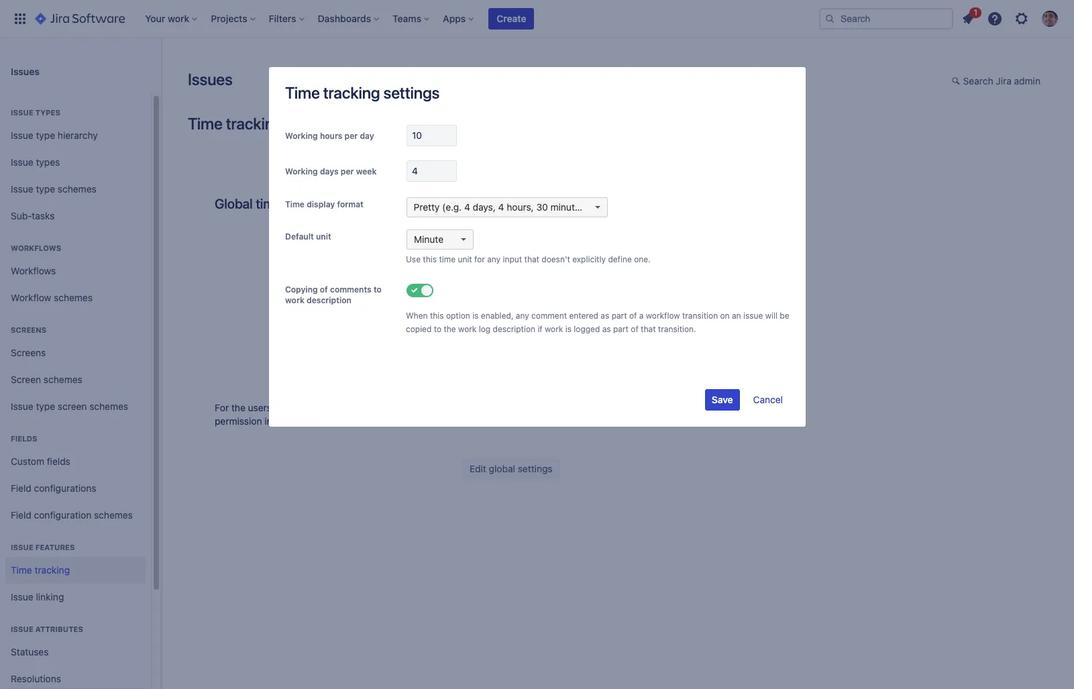 Task type: vqa. For each thing, say whether or not it's contained in the screenshot.


Task type: describe. For each thing, give the bounding box(es) containing it.
time tracking settings
[[285, 83, 440, 102]]

global
[[489, 463, 516, 475]]

1 horizontal spatial minute
[[463, 330, 495, 342]]

workflows group
[[5, 230, 146, 316]]

screen schemes link
[[5, 367, 146, 393]]

time tracking inside issue features group
[[11, 564, 70, 576]]

attributes
[[35, 625, 83, 634]]

0 horizontal spatial for
[[379, 330, 391, 342]]

unit for time tracking settings
[[316, 232, 331, 242]]

define
[[608, 254, 632, 265]]

transition.
[[658, 324, 696, 334]]

default unit
[[285, 232, 331, 242]]

2 vertical spatial description
[[401, 357, 450, 369]]

issue type schemes
[[11, 183, 97, 194]]

of left a
[[629, 311, 637, 321]]

1 horizontal spatial is
[[565, 324, 572, 334]]

the right have
[[553, 402, 567, 414]]

issue type screen schemes link
[[5, 393, 146, 420]]

8
[[463, 250, 470, 261]]

days inside time tracking settings "dialog"
[[320, 166, 338, 177]]

1 vertical spatial copying of comments to work description
[[269, 357, 450, 369]]

schemes up issue type screen schemes
[[44, 374, 82, 385]]

screen
[[11, 374, 41, 385]]

0 vertical spatial time tracking
[[188, 114, 283, 133]]

time tracking link
[[5, 557, 146, 584]]

create banner
[[0, 0, 1075, 38]]

when
[[406, 311, 428, 321]]

search image
[[825, 13, 836, 24]]

screen
[[58, 401, 87, 412]]

sub-tasks link
[[5, 203, 146, 230]]

to down default unit for time tracking at top
[[366, 357, 375, 369]]

primary element
[[8, 0, 820, 37]]

workflow schemes
[[11, 292, 93, 303]]

on inside when this option is enabled, any comment entered as part of a workflow transition on an issue will be copied to the work log description if work is logged as part of that transition.
[[720, 311, 730, 321]]

.
[[413, 416, 415, 427]]

edit global settings button
[[463, 459, 560, 480]]

1 vertical spatial week
[[427, 277, 450, 288]]

1 vertical spatial part
[[613, 324, 629, 334]]

2 horizontal spatial unit
[[458, 254, 472, 265]]

the inside when this option is enabled, any comment entered as part of a workflow transition on an issue will be copied to the work log description if work is logged as part of that transition.
[[444, 324, 456, 334]]

field configuration schemes link
[[5, 502, 146, 529]]

working days per week inside time tracking settings "dialog"
[[285, 166, 377, 177]]

resolutions
[[11, 673, 61, 685]]

workflows link
[[5, 258, 146, 285]]

the right in at the left of the page
[[275, 416, 289, 427]]

4 up minute link
[[465, 201, 471, 213]]

screens group
[[5, 312, 146, 424]]

doesn't
[[542, 254, 570, 265]]

search
[[964, 75, 994, 87]]

time tracking provider
[[352, 153, 450, 164]]

1 vertical spatial pretty (e.g. 4 days, 4 hours, 30 minutes)
[[463, 303, 651, 315]]

issue types link
[[5, 149, 146, 176]]

fields
[[47, 456, 70, 467]]

issue attributes
[[11, 625, 83, 634]]

issue for issue type hierarchy
[[11, 129, 33, 141]]

1 vertical spatial as
[[602, 324, 611, 334]]

configurations
[[34, 482, 96, 494]]

week inside time tracking settings "dialog"
[[356, 166, 377, 177]]

1 vertical spatial days,
[[527, 303, 552, 315]]

users
[[248, 402, 272, 414]]

scheme
[[379, 416, 413, 427]]

1 vertical spatial copying
[[269, 357, 305, 369]]

field configuration schemes
[[11, 509, 133, 521]]

Search field
[[820, 8, 954, 29]]

to up permission scheme link on the bottom of page
[[360, 402, 369, 414]]

working hours per day for global time tracking settings
[[352, 250, 450, 261]]

schemes right the screen
[[89, 401, 128, 412]]

log inside for the users you wish to be able to log work on issues, ensure that they have the permission in the relevant permission scheme .
[[372, 402, 385, 414]]

field for field configuration schemes
[[11, 509, 31, 521]]

explicitly
[[572, 254, 606, 265]]

tracking inside "dialog"
[[323, 83, 380, 102]]

default unit for time tracking
[[326, 330, 450, 342]]

option
[[446, 311, 470, 321]]

copying of comments to work description inside time tracking settings "dialog"
[[285, 285, 382, 305]]

copying inside copying of comments to work description
[[285, 285, 318, 295]]

use this time unit for any input that doesn't explicitly define one.
[[406, 254, 651, 265]]

of up wish
[[307, 357, 316, 369]]

minute link
[[407, 230, 474, 250]]

work down option
[[458, 324, 477, 334]]

tracking inside issue features group
[[35, 564, 70, 576]]

save button
[[705, 389, 740, 411]]

that inside for the users you wish to be able to log work on issues, ensure that they have the permission in the relevant permission scheme .
[[489, 402, 506, 414]]

this for option
[[430, 311, 444, 321]]

issue type screen schemes
[[11, 401, 128, 412]]

of left transition.
[[631, 324, 639, 334]]

edit
[[470, 463, 487, 475]]

transition
[[682, 311, 718, 321]]

to right wish
[[315, 402, 323, 414]]

per down 'use'
[[410, 277, 425, 288]]

0 vertical spatial as
[[601, 311, 609, 321]]

save
[[712, 394, 733, 405]]

time display format for global time tracking settings
[[364, 303, 450, 315]]

create
[[497, 12, 527, 24]]

1 vertical spatial hours,
[[563, 303, 593, 315]]

fields
[[11, 434, 37, 443]]

this for time
[[423, 254, 437, 265]]

settings for edit global settings
[[518, 463, 553, 475]]

unit for global time tracking settings
[[360, 330, 376, 342]]

1 vertical spatial 30
[[595, 303, 607, 315]]

per up copy comment to work description checkbox
[[417, 250, 432, 261]]

cancel button
[[747, 389, 790, 411]]

comment
[[531, 311, 567, 321]]

(e.g. inside time tracking settings "dialog"
[[443, 201, 462, 213]]

input
[[503, 254, 522, 265]]

use
[[406, 254, 421, 265]]

hours, inside pretty (e.g. 4 days, 4 hours, 30 minutes) link
[[507, 201, 534, 213]]

display for global time tracking settings
[[388, 303, 419, 315]]

custom fields
[[11, 456, 70, 467]]

hours for time tracking settings
[[320, 131, 342, 141]]

Copy comment to work description checkbox
[[407, 284, 433, 297]]

for inside time tracking settings "dialog"
[[474, 254, 485, 265]]

time tracking settings dialog
[[269, 67, 806, 588]]

issue for issue type schemes
[[11, 183, 33, 194]]

1 vertical spatial settings
[[336, 196, 384, 211]]

linking
[[36, 591, 64, 603]]

issue for issue types
[[11, 156, 33, 168]]

screens for screens group
[[11, 326, 46, 334]]

pretty (e.g. 4 days, 4 hours, 30 minutes) link
[[407, 197, 608, 218]]

work inside for the users you wish to be able to log work on issues, ensure that they have the permission in the relevant permission scheme .
[[387, 402, 408, 414]]

minutes) inside time tracking settings "dialog"
[[551, 201, 589, 213]]

sub-tasks
[[11, 210, 55, 221]]

will
[[765, 311, 778, 321]]

1 vertical spatial minutes)
[[610, 303, 651, 315]]

working hours per day for time tracking settings
[[285, 131, 374, 141]]

small image
[[442, 165, 453, 176]]

ensure
[[457, 402, 486, 414]]

issue types
[[11, 156, 60, 168]]

0 horizontal spatial time
[[256, 196, 282, 211]]

field configurations link
[[5, 475, 146, 502]]

for the users you wish to be able to log work on issues, ensure that they have the permission in the relevant permission scheme .
[[215, 402, 569, 427]]

2 permission from the left
[[329, 416, 376, 427]]

wish
[[293, 402, 312, 414]]

default for time tracking settings
[[285, 232, 314, 242]]

4 left the entered on the right top of page
[[554, 303, 561, 315]]

entered
[[569, 311, 599, 321]]

able
[[339, 402, 358, 414]]

issue attributes group
[[5, 611, 146, 689]]

global time tracking settings
[[215, 196, 384, 211]]

issue features
[[11, 543, 75, 552]]

1 vertical spatial pretty
[[463, 303, 492, 315]]

issue linking
[[11, 591, 64, 603]]

one.
[[634, 254, 651, 265]]

statuses
[[11, 646, 49, 658]]

4 up input
[[499, 201, 505, 213]]

logged
[[574, 324, 600, 334]]

4 right enabled, on the top left of the page
[[518, 303, 525, 315]]

any for enabled,
[[516, 311, 529, 321]]

0 horizontal spatial is
[[472, 311, 479, 321]]

issue linking link
[[5, 584, 146, 611]]

30 inside time tracking settings "dialog"
[[537, 201, 548, 213]]



Task type: locate. For each thing, give the bounding box(es) containing it.
field down the custom
[[11, 482, 31, 494]]

description down copied
[[401, 357, 450, 369]]

0 vertical spatial type
[[36, 129, 55, 141]]

settings right global
[[518, 463, 553, 475]]

settings for time tracking settings
[[383, 83, 440, 102]]

0 vertical spatial part
[[612, 311, 627, 321]]

0 horizontal spatial description
[[306, 295, 351, 305]]

2 screens from the top
[[11, 347, 46, 358]]

1 horizontal spatial hours,
[[563, 303, 593, 315]]

settings up time tracking provider on the left top of the page
[[383, 83, 440, 102]]

0 vertical spatial pretty (e.g. 4 days, 4 hours, 30 minutes)
[[414, 201, 589, 213]]

days, up minute link
[[473, 201, 496, 213]]

1 vertical spatial field
[[11, 509, 31, 521]]

this
[[423, 254, 437, 265], [430, 311, 444, 321]]

0 vertical spatial be
[[780, 311, 790, 321]]

if
[[538, 324, 543, 334]]

in
[[265, 416, 272, 427]]

1 vertical spatial display
[[388, 303, 419, 315]]

working hours per day down time tracking settings
[[285, 131, 374, 141]]

issue inside screens group
[[11, 401, 33, 412]]

for left copied
[[379, 330, 391, 342]]

issue left features
[[11, 543, 33, 552]]

for
[[474, 254, 485, 265], [379, 330, 391, 342]]

issue down screen
[[11, 401, 33, 412]]

schemes inside fields group
[[94, 509, 133, 521]]

workflows inside "link"
[[11, 265, 56, 276]]

working hours per day inside time tracking settings "dialog"
[[285, 131, 374, 141]]

week down time tracking provider on the left top of the page
[[356, 166, 377, 177]]

copying of comments to work description down default unit on the left of page
[[285, 285, 382, 305]]

0 horizontal spatial minute
[[414, 234, 444, 245]]

type inside screens group
[[36, 401, 55, 412]]

resolutions link
[[5, 666, 146, 689]]

time inside issue features group
[[11, 564, 32, 576]]

2 field from the top
[[11, 509, 31, 521]]

configuration
[[34, 509, 91, 521]]

1 vertical spatial time
[[439, 254, 456, 265]]

1 issue from the top
[[11, 108, 33, 117]]

field
[[11, 482, 31, 494], [11, 509, 31, 521]]

issue for issue features
[[11, 543, 33, 552]]

0 horizontal spatial (e.g.
[[443, 201, 462, 213]]

search jira admin link
[[946, 71, 1048, 93]]

0 vertical spatial working hours per day
[[285, 131, 374, 141]]

time display format inside time tracking settings "dialog"
[[285, 199, 363, 209]]

0 vertical spatial is
[[472, 311, 479, 321]]

to right copied
[[434, 324, 441, 334]]

issue for issue types
[[11, 108, 33, 117]]

day
[[360, 131, 374, 141], [434, 250, 450, 261]]

that
[[524, 254, 539, 265], [641, 324, 656, 334], [489, 402, 506, 414]]

permission down able
[[329, 416, 376, 427]]

any right enabled, on the top left of the page
[[516, 311, 529, 321]]

0 horizontal spatial that
[[489, 402, 506, 414]]

1 horizontal spatial any
[[516, 311, 529, 321]]

default
[[285, 232, 314, 242], [326, 330, 357, 342]]

0 vertical spatial hours
[[320, 131, 342, 141]]

comments
[[330, 285, 371, 295], [318, 357, 364, 369]]

schemes down 'field configurations' "link"
[[94, 509, 133, 521]]

the right for
[[232, 402, 246, 414]]

display inside time tracking settings "dialog"
[[307, 199, 335, 209]]

workflow
[[646, 311, 680, 321]]

workflows for workflows group
[[11, 244, 61, 252]]

be inside for the users you wish to be able to log work on issues, ensure that they have the permission in the relevant permission scheme .
[[326, 402, 337, 414]]

settings inside "dialog"
[[383, 83, 440, 102]]

relevant
[[291, 416, 326, 427]]

work
[[285, 295, 304, 305], [458, 324, 477, 334], [545, 324, 563, 334], [378, 357, 399, 369], [387, 402, 408, 414]]

2 workflows from the top
[[11, 265, 56, 276]]

type for schemes
[[36, 183, 55, 194]]

1 vertical spatial unit
[[458, 254, 472, 265]]

days up "global time tracking settings"
[[320, 166, 338, 177]]

that right input
[[524, 254, 539, 265]]

unit down "global time tracking settings"
[[316, 232, 331, 242]]

1 horizontal spatial permission
[[329, 416, 376, 427]]

1 vertical spatial working hours per day
[[352, 250, 450, 261]]

0 horizontal spatial be
[[326, 402, 337, 414]]

1 vertical spatial screens
[[11, 347, 46, 358]]

1 horizontal spatial display
[[388, 303, 419, 315]]

1 horizontal spatial on
[[720, 311, 730, 321]]

0 vertical spatial minute
[[414, 234, 444, 245]]

time display format for time tracking settings
[[285, 199, 363, 209]]

pretty (e.g. 4 days, 4 hours, 30 minutes) up input
[[414, 201, 589, 213]]

2 horizontal spatial that
[[641, 324, 656, 334]]

workflow
[[11, 292, 51, 303]]

comments inside copying of comments to work description
[[330, 285, 371, 295]]

0 vertical spatial minutes)
[[551, 201, 589, 213]]

working hours per day up copy comment to work description checkbox
[[352, 250, 450, 261]]

type for hierarchy
[[36, 129, 55, 141]]

have
[[530, 402, 550, 414]]

format for global time tracking settings
[[421, 303, 450, 315]]

work down default unit on the left of page
[[285, 295, 304, 305]]

this inside when this option is enabled, any comment entered as part of a workflow transition on an issue will be copied to the work log description if work is logged as part of that transition.
[[430, 311, 444, 321]]

issue
[[744, 311, 763, 321]]

0 vertical spatial days,
[[473, 201, 496, 213]]

custom
[[11, 456, 44, 467]]

day for global time tracking settings
[[434, 250, 450, 261]]

be inside when this option is enabled, any comment entered as part of a workflow transition on an issue will be copied to the work log description if work is logged as part of that transition.
[[780, 311, 790, 321]]

workflows for workflows "link"
[[11, 265, 56, 276]]

fields group
[[5, 420, 146, 533]]

0 horizontal spatial format
[[337, 199, 363, 209]]

issue up statuses
[[11, 625, 33, 634]]

0 vertical spatial day
[[360, 131, 374, 141]]

1 vertical spatial for
[[379, 330, 391, 342]]

default for global time tracking settings
[[326, 330, 357, 342]]

as
[[601, 311, 609, 321], [602, 324, 611, 334]]

0 vertical spatial format
[[337, 199, 363, 209]]

1 permission from the left
[[215, 416, 262, 427]]

tasks
[[32, 210, 55, 221]]

1 vertical spatial is
[[565, 324, 572, 334]]

cancel
[[753, 394, 783, 405]]

of down default unit on the left of page
[[320, 285, 328, 295]]

1 screens from the top
[[11, 326, 46, 334]]

hierarchy
[[58, 129, 98, 141]]

global
[[215, 196, 253, 211]]

None text field
[[407, 125, 457, 146], [407, 160, 457, 182], [407, 125, 457, 146], [407, 160, 457, 182]]

work right if
[[545, 324, 563, 334]]

any left input
[[487, 254, 501, 265]]

for
[[215, 402, 229, 414]]

1 vertical spatial working days per week
[[349, 277, 450, 288]]

edit global settings
[[470, 463, 553, 475]]

copying up you
[[269, 357, 305, 369]]

0 horizontal spatial 30
[[537, 201, 548, 213]]

0 vertical spatial settings
[[383, 83, 440, 102]]

0 vertical spatial comments
[[330, 285, 371, 295]]

unit left copied
[[360, 330, 376, 342]]

1 vertical spatial days
[[388, 277, 408, 288]]

minutes) right the entered on the right top of page
[[610, 303, 651, 315]]

permission scheme link
[[329, 416, 413, 427]]

7 issue from the top
[[11, 591, 33, 603]]

that inside when this option is enabled, any comment entered as part of a workflow transition on an issue will be copied to the work log description if work is logged as part of that transition.
[[641, 324, 656, 334]]

type down types
[[36, 129, 55, 141]]

(e.g.
[[443, 201, 462, 213], [494, 303, 516, 315]]

jira software image
[[35, 10, 125, 27], [35, 10, 125, 27]]

format for time tracking settings
[[337, 199, 363, 209]]

issue for issue attributes
[[11, 625, 33, 634]]

2 vertical spatial unit
[[360, 330, 376, 342]]

schemes down issue types link
[[58, 183, 97, 194]]

hours for global time tracking settings
[[390, 250, 415, 261]]

0 horizontal spatial days,
[[473, 201, 496, 213]]

1 horizontal spatial log
[[479, 324, 491, 334]]

30 up "doesn't"
[[537, 201, 548, 213]]

1 horizontal spatial description
[[401, 357, 450, 369]]

pretty
[[414, 201, 440, 213], [463, 303, 492, 315]]

to left copy comment to work description checkbox
[[374, 285, 382, 295]]

0 vertical spatial screens
[[11, 326, 46, 334]]

pretty down 8 at the top left of the page
[[463, 303, 492, 315]]

field inside "link"
[[11, 482, 31, 494]]

hours, up use this time unit for any input that doesn't explicitly define one.
[[507, 201, 534, 213]]

default inside time tracking settings "dialog"
[[285, 232, 314, 242]]

0 horizontal spatial issues
[[11, 65, 40, 77]]

on left an
[[720, 311, 730, 321]]

time tracking
[[188, 114, 283, 133], [11, 564, 70, 576]]

you
[[274, 402, 290, 414]]

description
[[306, 295, 351, 305], [493, 324, 535, 334], [401, 357, 450, 369]]

workflow schemes link
[[5, 285, 146, 312]]

1 horizontal spatial week
[[427, 277, 450, 288]]

1 vertical spatial that
[[641, 324, 656, 334]]

issues
[[11, 65, 40, 77], [188, 70, 233, 89]]

3 issue from the top
[[11, 156, 33, 168]]

1 horizontal spatial day
[[434, 250, 450, 261]]

issue features group
[[5, 529, 146, 615]]

on up "."
[[411, 402, 422, 414]]

1 horizontal spatial time tracking
[[188, 114, 283, 133]]

0 horizontal spatial hours
[[320, 131, 342, 141]]

1 horizontal spatial (e.g.
[[494, 303, 516, 315]]

0 vertical spatial workflows
[[11, 244, 61, 252]]

1 vertical spatial day
[[434, 250, 450, 261]]

1 vertical spatial default
[[326, 330, 357, 342]]

screens for screens link
[[11, 347, 46, 358]]

issue type hierarchy link
[[5, 122, 146, 149]]

2 issue from the top
[[11, 129, 33, 141]]

copying of comments to work description down default unit for time tracking at top
[[269, 357, 450, 369]]

this right when
[[430, 311, 444, 321]]

part left a
[[612, 311, 627, 321]]

description inside when this option is enabled, any comment entered as part of a workflow transition on an issue will be copied to the work log description if work is logged as part of that transition.
[[493, 324, 535, 334]]

sub-
[[11, 210, 32, 221]]

type for screen
[[36, 401, 55, 412]]

unit down minute link
[[458, 254, 472, 265]]

0 vertical spatial 30
[[537, 201, 548, 213]]

1 vertical spatial minute
[[463, 330, 495, 342]]

0 horizontal spatial on
[[411, 402, 422, 414]]

schemes down workflows "link"
[[54, 292, 93, 303]]

copied
[[406, 324, 432, 334]]

issue type schemes link
[[5, 176, 146, 203]]

1 horizontal spatial issues
[[188, 70, 233, 89]]

an
[[732, 311, 741, 321]]

per down time tracking provider on the left top of the page
[[341, 166, 354, 177]]

0 horizontal spatial day
[[360, 131, 374, 141]]

0 horizontal spatial days
[[320, 166, 338, 177]]

search jira admin
[[964, 75, 1041, 87]]

pretty (e.g. 4 days, 4 hours, 30 minutes) inside time tracking settings "dialog"
[[414, 201, 589, 213]]

1 horizontal spatial days
[[388, 277, 408, 288]]

the down option
[[444, 324, 456, 334]]

8 issue from the top
[[11, 625, 33, 634]]

day for time tracking settings
[[360, 131, 374, 141]]

1 horizontal spatial be
[[780, 311, 790, 321]]

week up option
[[427, 277, 450, 288]]

5 issue from the top
[[11, 401, 33, 412]]

to inside when this option is enabled, any comment entered as part of a workflow transition on an issue will be copied to the work log description if work is logged as part of that transition.
[[434, 324, 441, 334]]

issue for issue linking
[[11, 591, 33, 603]]

1 horizontal spatial pretty
[[463, 303, 492, 315]]

as right the logged
[[602, 324, 611, 334]]

display up default unit on the left of page
[[307, 199, 335, 209]]

3 type from the top
[[36, 401, 55, 412]]

0 vertical spatial for
[[474, 254, 485, 265]]

on inside for the users you wish to be able to log work on issues, ensure that they have the permission in the relevant permission scheme .
[[411, 402, 422, 414]]

be left able
[[326, 402, 337, 414]]

0 horizontal spatial log
[[372, 402, 385, 414]]

day left 8 at the top left of the page
[[434, 250, 450, 261]]

4 issue from the top
[[11, 183, 33, 194]]

issue types group
[[5, 94, 146, 234]]

time down when
[[393, 330, 412, 342]]

4
[[465, 201, 471, 213], [499, 201, 505, 213], [518, 303, 525, 315], [554, 303, 561, 315]]

30
[[537, 201, 548, 213], [595, 303, 607, 315]]

1
[[974, 7, 978, 17]]

time inside "dialog"
[[439, 254, 456, 265]]

0 horizontal spatial week
[[356, 166, 377, 177]]

tracking
[[323, 83, 380, 102], [226, 114, 283, 133], [376, 153, 411, 164], [285, 196, 333, 211], [415, 330, 450, 342], [35, 564, 70, 576]]

permission down for
[[215, 416, 262, 427]]

log down enabled, on the top left of the page
[[479, 324, 491, 334]]

0 vertical spatial days
[[320, 166, 338, 177]]

6 issue from the top
[[11, 543, 33, 552]]

0 horizontal spatial display
[[307, 199, 335, 209]]

enabled,
[[481, 311, 514, 321]]

1 vertical spatial any
[[516, 311, 529, 321]]

(e.g. up minute link
[[443, 201, 462, 213]]

2 horizontal spatial description
[[493, 324, 535, 334]]

provider
[[414, 153, 450, 164]]

0 vertical spatial default
[[285, 232, 314, 242]]

2 type from the top
[[36, 183, 55, 194]]

0 vertical spatial field
[[11, 482, 31, 494]]

days, inside time tracking settings "dialog"
[[473, 201, 496, 213]]

create button
[[489, 8, 535, 29]]

workflows up workflow
[[11, 265, 56, 276]]

schemes inside workflows group
[[54, 292, 93, 303]]

1 vertical spatial time display format
[[364, 303, 450, 315]]

workflows down sub-tasks
[[11, 244, 61, 252]]

any for for
[[487, 254, 501, 265]]

field for field configurations
[[11, 482, 31, 494]]

1 field from the top
[[11, 482, 31, 494]]

time left 8 at the top left of the page
[[439, 254, 456, 265]]

1 horizontal spatial that
[[524, 254, 539, 265]]

format inside time tracking settings "dialog"
[[337, 199, 363, 209]]

work up scheme
[[387, 402, 408, 414]]

work down default unit for time tracking at top
[[378, 357, 399, 369]]

issue up sub-
[[11, 183, 33, 194]]

to
[[374, 285, 382, 295], [434, 324, 441, 334], [366, 357, 375, 369], [315, 402, 323, 414], [360, 402, 369, 414]]

description down default unit on the left of page
[[306, 295, 351, 305]]

screens down workflow
[[11, 326, 46, 334]]

types
[[35, 108, 60, 117]]

1 horizontal spatial time
[[393, 330, 412, 342]]

1 vertical spatial time tracking
[[11, 564, 70, 576]]

0 horizontal spatial pretty
[[414, 201, 440, 213]]

field configurations
[[11, 482, 96, 494]]

1 type from the top
[[36, 129, 55, 141]]

0 vertical spatial week
[[356, 166, 377, 177]]

0 vertical spatial (e.g.
[[443, 201, 462, 213]]

type left the screen
[[36, 401, 55, 412]]

admin
[[1015, 75, 1041, 87]]

minutes) up "doesn't"
[[551, 201, 589, 213]]

issue type hierarchy
[[11, 129, 98, 141]]

minutes)
[[551, 201, 589, 213], [610, 303, 651, 315]]

part right the logged
[[613, 324, 629, 334]]

types
[[36, 156, 60, 168]]

0 horizontal spatial minutes)
[[551, 201, 589, 213]]

0 vertical spatial log
[[479, 324, 491, 334]]

pretty (e.g. 4 days, 4 hours, 30 minutes)
[[414, 201, 589, 213], [463, 303, 651, 315]]

issue left linking
[[11, 591, 33, 603]]

of
[[320, 285, 328, 295], [629, 311, 637, 321], [631, 324, 639, 334], [307, 357, 316, 369]]

issue for issue type screen schemes
[[11, 401, 33, 412]]

hours, up the logged
[[563, 303, 593, 315]]

is
[[472, 311, 479, 321], [565, 324, 572, 334]]

minute
[[414, 234, 444, 245], [463, 330, 495, 342]]

issue
[[11, 108, 33, 117], [11, 129, 33, 141], [11, 156, 33, 168], [11, 183, 33, 194], [11, 401, 33, 412], [11, 543, 33, 552], [11, 591, 33, 603], [11, 625, 33, 634]]

copying of comments to work description
[[285, 285, 382, 305], [269, 357, 450, 369]]

1 vertical spatial comments
[[318, 357, 364, 369]]

2 vertical spatial time
[[393, 330, 412, 342]]

settings down time tracking provider on the left top of the page
[[336, 196, 384, 211]]

be right the will
[[780, 311, 790, 321]]

working days per week up "global time tracking settings"
[[285, 166, 377, 177]]

this right 'use'
[[423, 254, 437, 265]]

issue down issue types
[[11, 129, 33, 141]]

hours inside time tracking settings "dialog"
[[320, 131, 342, 141]]

permission
[[215, 416, 262, 427], [329, 416, 376, 427]]

day inside time tracking settings "dialog"
[[360, 131, 374, 141]]

30 up the logged
[[595, 303, 607, 315]]

display down copy comment to work description checkbox
[[388, 303, 419, 315]]

log inside when this option is enabled, any comment entered as part of a workflow transition on an issue will be copied to the work log description if work is logged as part of that transition.
[[479, 324, 491, 334]]

they
[[508, 402, 527, 414]]

hours
[[320, 131, 342, 141], [390, 250, 415, 261]]

issue left types
[[11, 108, 33, 117]]

0 vertical spatial copying
[[285, 285, 318, 295]]

when this option is enabled, any comment entered as part of a workflow transition on an issue will be copied to the work log description if work is logged as part of that transition.
[[406, 311, 790, 334]]

settings
[[383, 83, 440, 102], [336, 196, 384, 211], [518, 463, 553, 475]]

2 vertical spatial type
[[36, 401, 55, 412]]

0 vertical spatial that
[[524, 254, 539, 265]]

working
[[285, 131, 318, 141], [285, 166, 318, 177], [352, 250, 388, 261], [349, 277, 385, 288]]

1 vertical spatial type
[[36, 183, 55, 194]]

day up time tracking provider on the left top of the page
[[360, 131, 374, 141]]

display for time tracking settings
[[307, 199, 335, 209]]

be
[[780, 311, 790, 321], [326, 402, 337, 414]]

1 horizontal spatial default
[[326, 330, 357, 342]]

jira
[[997, 75, 1012, 87]]

pretty inside pretty (e.g. 4 days, 4 hours, 30 minutes) link
[[414, 201, 440, 213]]

copying down default unit on the left of page
[[285, 285, 318, 295]]

for right 8 at the top left of the page
[[474, 254, 485, 265]]

is left the logged
[[565, 324, 572, 334]]

log
[[479, 324, 491, 334], [372, 402, 385, 414]]

1 vertical spatial log
[[372, 402, 385, 414]]

custom fields link
[[5, 448, 146, 475]]

any inside when this option is enabled, any comment entered as part of a workflow transition on an issue will be copied to the work log description if work is logged as part of that transition.
[[516, 311, 529, 321]]

0 vertical spatial copying of comments to work description
[[285, 285, 382, 305]]

time display format
[[285, 199, 363, 209], [364, 303, 450, 315]]

issue types
[[11, 108, 60, 117]]

field up the issue features
[[11, 509, 31, 521]]

screens up screen
[[11, 347, 46, 358]]

1 vertical spatial be
[[326, 402, 337, 414]]

is right option
[[472, 311, 479, 321]]

minute down enabled, on the top left of the page
[[463, 330, 495, 342]]

1 workflows from the top
[[11, 244, 61, 252]]

issue left types in the left of the page
[[11, 156, 33, 168]]

screen schemes
[[11, 374, 82, 385]]

per down time tracking settings
[[344, 131, 358, 141]]

that left they
[[489, 402, 506, 414]]

schemes inside the issue types group
[[58, 183, 97, 194]]

minute inside time tracking settings "dialog"
[[414, 234, 444, 245]]

small image
[[952, 76, 963, 87]]

as right the entered on the right top of page
[[601, 311, 609, 321]]

settings inside button
[[518, 463, 553, 475]]



